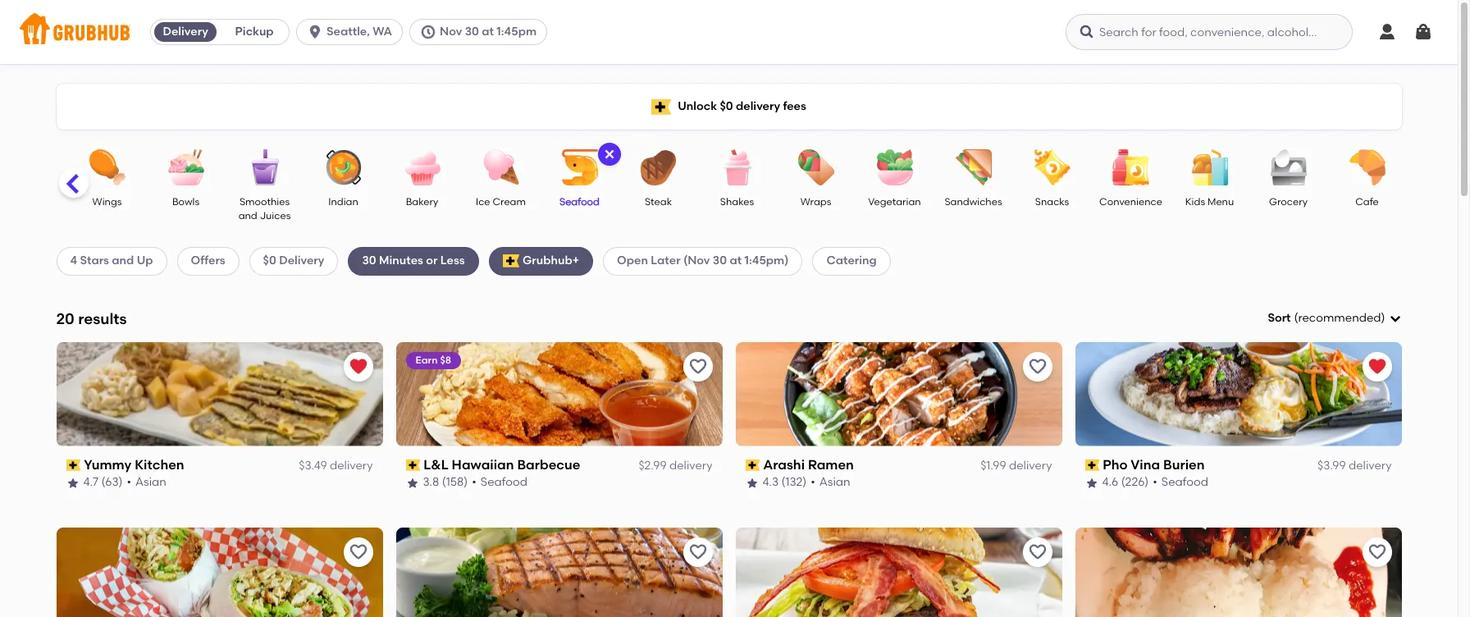 Task type: locate. For each thing, give the bounding box(es) containing it.
30 inside button
[[465, 25, 479, 39]]

delivery
[[736, 99, 780, 113], [330, 459, 373, 473], [670, 459, 713, 473], [1009, 459, 1052, 473], [1349, 459, 1392, 473]]

30 left the minutes
[[362, 254, 376, 268]]

save this restaurant image for herfy's logo
[[1028, 542, 1047, 562]]

• seafood down l&l hawaiian barbecue
[[472, 475, 527, 489]]

• for ramen
[[811, 475, 815, 489]]

later
[[651, 254, 681, 268]]

1 vertical spatial $0
[[263, 254, 276, 268]]

l&l hawaiian barbecue logo image
[[396, 342, 722, 446]]

earn $8
[[416, 354, 451, 366]]

• right (63)
[[127, 475, 131, 489]]

seattle,
[[327, 25, 370, 39]]

2 horizontal spatial subscription pass image
[[1085, 460, 1100, 471]]

$8
[[440, 354, 451, 366]]

0 horizontal spatial saved restaurant button
[[343, 352, 373, 381]]

asian for kitchen
[[135, 475, 166, 489]]

1 horizontal spatial save this restaurant image
[[1028, 357, 1047, 376]]

)
[[1381, 311, 1385, 325]]

save this restaurant image
[[688, 357, 708, 376], [688, 542, 708, 562], [1028, 542, 1047, 562]]

delivery for yummy kitchen
[[330, 459, 373, 473]]

1 horizontal spatial 30
[[465, 25, 479, 39]]

• seafood down burien
[[1153, 475, 1209, 489]]

indian
[[328, 196, 358, 208]]

2 subscription pass image from the left
[[745, 460, 760, 471]]

2 horizontal spatial save this restaurant image
[[1367, 542, 1387, 562]]

0 horizontal spatial • asian
[[127, 475, 166, 489]]

$0 right unlock
[[720, 99, 733, 113]]

unlock
[[678, 99, 717, 113]]

0 horizontal spatial save this restaurant image
[[348, 542, 368, 562]]

delivery left the "fees"
[[736, 99, 780, 113]]

soup image
[[0, 149, 57, 185]]

1 vertical spatial grubhub plus flag logo image
[[503, 255, 519, 268]]

4.7 (63)
[[83, 475, 123, 489]]

grubhub plus flag logo image left unlock
[[652, 99, 671, 114]]

and
[[238, 210, 257, 222], [112, 254, 134, 268]]

delivery right $2.99
[[670, 459, 713, 473]]

unlock $0 delivery fees
[[678, 99, 806, 113]]

yummy
[[84, 457, 132, 472]]

(63)
[[101, 475, 123, 489]]

0 vertical spatial and
[[238, 210, 257, 222]]

up
[[137, 254, 153, 268]]

2 horizontal spatial seafood
[[1162, 475, 1209, 489]]

asian for ramen
[[820, 475, 851, 489]]

0 horizontal spatial and
[[112, 254, 134, 268]]

1:45pm
[[497, 25, 537, 39]]

2 horizontal spatial 30
[[713, 254, 727, 268]]

0 vertical spatial grubhub plus flag logo image
[[652, 99, 671, 114]]

wraps image
[[787, 149, 845, 185]]

wings image
[[78, 149, 136, 185]]

delivery inside button
[[163, 25, 208, 39]]

1 horizontal spatial saved restaurant button
[[1362, 352, 1392, 381]]

$0
[[720, 99, 733, 113], [263, 254, 276, 268]]

2 asian from the left
[[820, 475, 851, 489]]

2 • from the left
[[472, 475, 477, 489]]

1 horizontal spatial • seafood
[[1153, 475, 1209, 489]]

less
[[440, 254, 465, 268]]

nov 30 at 1:45pm
[[440, 25, 537, 39]]

and down smoothies
[[238, 210, 257, 222]]

saved restaurant image
[[348, 357, 368, 376]]

• right the (158)
[[472, 475, 477, 489]]

• asian for kitchen
[[127, 475, 166, 489]]

offers
[[191, 254, 225, 268]]

svg image inside seattle, wa button
[[307, 24, 323, 40]]

20
[[56, 309, 74, 328]]

4.7
[[83, 475, 99, 489]]

saved restaurant button
[[343, 352, 373, 381], [1362, 352, 1392, 381]]

pho vina burien
[[1103, 457, 1205, 472]]

catering
[[827, 254, 877, 268]]

3 star icon image from the left
[[745, 476, 759, 489]]

at left the 1:45pm)
[[730, 254, 742, 268]]

1 subscription pass image from the left
[[66, 460, 81, 471]]

1 asian from the left
[[135, 475, 166, 489]]

star icon image left the 4.3
[[745, 476, 759, 489]]

saved restaurant image
[[1367, 357, 1387, 376]]

3 • from the left
[[811, 475, 815, 489]]

herfy's logo image
[[736, 527, 1062, 617]]

nov 30 at 1:45pm button
[[409, 19, 554, 45]]

and inside the smoothies and juices
[[238, 210, 257, 222]]

• down the arashi ramen
[[811, 475, 815, 489]]

• asian down yummy kitchen
[[127, 475, 166, 489]]

2 star icon image from the left
[[406, 476, 419, 489]]

1 saved restaurant button from the left
[[343, 352, 373, 381]]

0 horizontal spatial at
[[482, 25, 494, 39]]

1 • asian from the left
[[127, 475, 166, 489]]

1 horizontal spatial subscription pass image
[[745, 460, 760, 471]]

0 horizontal spatial grubhub plus flag logo image
[[503, 255, 519, 268]]

saved restaurant button for pho vina burien
[[1362, 352, 1392, 381]]

subscription pass image
[[406, 460, 420, 471]]

star icon image left 4.6
[[1085, 476, 1098, 489]]

asian down kitchen
[[135, 475, 166, 489]]

1 horizontal spatial at
[[730, 254, 742, 268]]

0 horizontal spatial seafood
[[481, 475, 527, 489]]

1 horizontal spatial delivery
[[279, 254, 324, 268]]

star icon image left 4.7
[[66, 476, 79, 489]]

delivery right $3.99
[[1349, 459, 1392, 473]]

2 • seafood from the left
[[1153, 475, 1209, 489]]

0 horizontal spatial subscription pass image
[[66, 460, 81, 471]]

delivery left pickup
[[163, 25, 208, 39]]

save this restaurant button
[[683, 352, 713, 381], [1023, 352, 1052, 381], [343, 537, 373, 567], [683, 537, 713, 567], [1023, 537, 1052, 567], [1362, 537, 1392, 567]]

subscription pass image left pho
[[1085, 460, 1100, 471]]

save this restaurant image
[[1028, 357, 1047, 376], [348, 542, 368, 562], [1367, 542, 1387, 562]]

0 vertical spatial at
[[482, 25, 494, 39]]

wings
[[92, 196, 122, 208]]

0 vertical spatial $0
[[720, 99, 733, 113]]

• asian for ramen
[[811, 475, 851, 489]]

delivery
[[163, 25, 208, 39], [279, 254, 324, 268]]

$1.99 delivery
[[981, 459, 1052, 473]]

grubhub+
[[523, 254, 579, 268]]

30 right (nov
[[713, 254, 727, 268]]

convenience
[[1100, 196, 1163, 208]]

30
[[465, 25, 479, 39], [362, 254, 376, 268], [713, 254, 727, 268]]

1 horizontal spatial $0
[[720, 99, 733, 113]]

1 horizontal spatial and
[[238, 210, 257, 222]]

(158)
[[442, 475, 468, 489]]

star icon image for pho vina burien
[[1085, 476, 1098, 489]]

pickup button
[[220, 19, 289, 45]]

results
[[78, 309, 127, 328]]

1 vertical spatial at
[[730, 254, 742, 268]]

burien
[[1164, 457, 1205, 472]]

4.6
[[1102, 475, 1119, 489]]

(226)
[[1121, 475, 1149, 489]]

bakery image
[[393, 149, 451, 185]]

• asian
[[127, 475, 166, 489], [811, 475, 851, 489]]

subscription pass image left yummy
[[66, 460, 81, 471]]

grubhub plus flag logo image for unlock $0 delivery fees
[[652, 99, 671, 114]]

at
[[482, 25, 494, 39], [730, 254, 742, 268]]

at inside button
[[482, 25, 494, 39]]

saved restaurant button left earn
[[343, 352, 373, 381]]

1 vertical spatial delivery
[[279, 254, 324, 268]]

4 stars and up
[[70, 254, 153, 268]]

subscription pass image
[[66, 460, 81, 471], [745, 460, 760, 471], [1085, 460, 1100, 471]]

cafe
[[1356, 196, 1379, 208]]

3 subscription pass image from the left
[[1085, 460, 1100, 471]]

minutes
[[379, 254, 423, 268]]

•
[[127, 475, 131, 489], [472, 475, 477, 489], [811, 475, 815, 489], [1153, 475, 1158, 489]]

delivery down the juices
[[279, 254, 324, 268]]

sandwiches
[[945, 196, 1002, 208]]

star icon image down subscription pass image
[[406, 476, 419, 489]]

grubhub plus flag logo image
[[652, 99, 671, 114], [503, 255, 519, 268]]

seafood
[[560, 196, 600, 208], [481, 475, 527, 489], [1162, 475, 1209, 489]]

None field
[[1268, 310, 1402, 327]]

cream
[[493, 196, 526, 208]]

seafood down seafood image at the left of the page
[[560, 196, 600, 208]]

subscription pass image left arashi
[[745, 460, 760, 471]]

1 star icon image from the left
[[66, 476, 79, 489]]

none field containing sort
[[1268, 310, 1402, 327]]

• down pho vina burien
[[1153, 475, 1158, 489]]

shakes
[[720, 196, 754, 208]]

vegetarian image
[[866, 149, 924, 185]]

svg image
[[1378, 22, 1397, 42], [1414, 22, 1433, 42], [307, 24, 323, 40], [420, 24, 436, 40], [1079, 24, 1095, 40], [603, 148, 616, 161]]

seafood for l&l hawaiian barbecue
[[481, 475, 527, 489]]

star icon image
[[66, 476, 79, 489], [406, 476, 419, 489], [745, 476, 759, 489], [1085, 476, 1098, 489]]

saved restaurant button down the )
[[1362, 352, 1392, 381]]

star icon image for l&l hawaiian barbecue
[[406, 476, 419, 489]]

• asian down ramen
[[811, 475, 851, 489]]

seafood down l&l hawaiian barbecue
[[481, 475, 527, 489]]

svg image
[[1389, 312, 1402, 325]]

open
[[617, 254, 648, 268]]

0 vertical spatial delivery
[[163, 25, 208, 39]]

sort
[[1268, 311, 1291, 325]]

kitchen
[[135, 457, 184, 472]]

0 horizontal spatial asian
[[135, 475, 166, 489]]

main navigation navigation
[[0, 0, 1458, 64]]

(132)
[[782, 475, 807, 489]]

20 results
[[56, 309, 127, 328]]

and left up
[[112, 254, 134, 268]]

kids
[[1185, 196, 1205, 208]]

seafood down burien
[[1162, 475, 1209, 489]]

asian down ramen
[[820, 475, 851, 489]]

delivery right $3.49
[[330, 459, 373, 473]]

• seafood
[[472, 475, 527, 489], [1153, 475, 1209, 489]]

4 star icon image from the left
[[1085, 476, 1098, 489]]

30 right nov
[[465, 25, 479, 39]]

save this restaurant image for save this restaurant button corresponding to happy at the bay teriyaki logo
[[1367, 542, 1387, 562]]

0 horizontal spatial • seafood
[[472, 475, 527, 489]]

4 • from the left
[[1153, 475, 1158, 489]]

1 • seafood from the left
[[472, 475, 527, 489]]

1 horizontal spatial • asian
[[811, 475, 851, 489]]

bowls image
[[157, 149, 215, 185]]

1 horizontal spatial asian
[[820, 475, 851, 489]]

2 • asian from the left
[[811, 475, 851, 489]]

grubhub plus flag logo image left grubhub+
[[503, 255, 519, 268]]

• for vina
[[1153, 475, 1158, 489]]

delivery right $1.99
[[1009, 459, 1052, 473]]

2 saved restaurant button from the left
[[1362, 352, 1392, 381]]

0 horizontal spatial delivery
[[163, 25, 208, 39]]

save this restaurant button for herfy's logo
[[1023, 537, 1052, 567]]

1 • from the left
[[127, 475, 131, 489]]

snacks
[[1035, 196, 1069, 208]]

open later (nov 30 at 1:45pm)
[[617, 254, 789, 268]]

at left "1:45pm"
[[482, 25, 494, 39]]

asian
[[135, 475, 166, 489], [820, 475, 851, 489]]

$0 down the juices
[[263, 254, 276, 268]]

delivery for pho vina burien
[[1349, 459, 1392, 473]]

svg image inside nov 30 at 1:45pm button
[[420, 24, 436, 40]]

1 horizontal spatial grubhub plus flag logo image
[[652, 99, 671, 114]]

1 horizontal spatial seafood
[[560, 196, 600, 208]]

barbecue
[[517, 457, 580, 472]]



Task type: vqa. For each thing, say whether or not it's contained in the screenshot.


Task type: describe. For each thing, give the bounding box(es) containing it.
$3.99 delivery
[[1318, 459, 1392, 473]]

yummy kitchen
[[84, 457, 184, 472]]

ice cream image
[[472, 149, 530, 185]]

$3.49 delivery
[[299, 459, 373, 473]]

0 horizontal spatial $0
[[263, 254, 276, 268]]

star icon image for arashi ramen
[[745, 476, 759, 489]]

sort ( recommended )
[[1268, 311, 1385, 325]]

Search for food, convenience, alcohol... search field
[[1066, 14, 1353, 50]]

delivery for arashi ramen
[[1009, 459, 1052, 473]]

pickup
[[235, 25, 274, 39]]

1 vertical spatial and
[[112, 254, 134, 268]]

ice cream
[[476, 196, 526, 208]]

bakery
[[406, 196, 438, 208]]

smoothies and juices image
[[236, 149, 293, 185]]

• for kitchen
[[127, 475, 131, 489]]

convenience image
[[1102, 149, 1160, 185]]

wa
[[373, 25, 392, 39]]

earn
[[416, 354, 438, 366]]

sandwiches image
[[945, 149, 1002, 185]]

3.8 (158)
[[423, 475, 468, 489]]

shakes image
[[709, 149, 766, 185]]

shake & go (w valley hwy) logo image
[[56, 527, 383, 617]]

ivar's seafood bar logo image
[[396, 527, 722, 617]]

seattle, wa
[[327, 25, 392, 39]]

menu
[[1208, 196, 1234, 208]]

steak image
[[630, 149, 687, 185]]

snacks image
[[1024, 149, 1081, 185]]

0 horizontal spatial 30
[[362, 254, 376, 268]]

bowls
[[172, 196, 199, 208]]

wraps
[[801, 196, 831, 208]]

4.3
[[763, 475, 779, 489]]

$0 delivery
[[263, 254, 324, 268]]

subscription pass image for pho vina burien
[[1085, 460, 1100, 471]]

(nov
[[683, 254, 710, 268]]

l&l hawaiian barbecue
[[424, 457, 580, 472]]

pho
[[1103, 457, 1128, 472]]

grubhub plus flag logo image for grubhub+
[[503, 255, 519, 268]]

$3.99
[[1318, 459, 1346, 473]]

seafood for pho vina burien
[[1162, 475, 1209, 489]]

seafood image
[[551, 149, 608, 185]]

kids menu
[[1185, 196, 1234, 208]]

arashi ramen
[[763, 457, 854, 472]]

4
[[70, 254, 77, 268]]

recommended
[[1298, 311, 1381, 325]]

4.6 (226)
[[1102, 475, 1149, 489]]

1:45pm)
[[745, 254, 789, 268]]

stars
[[80, 254, 109, 268]]

yummy kitchen logo image
[[56, 342, 383, 446]]

(
[[1294, 311, 1298, 325]]

fees
[[783, 99, 806, 113]]

$1.99
[[981, 459, 1006, 473]]

$2.99
[[639, 459, 667, 473]]

vina
[[1131, 457, 1160, 472]]

arashi
[[763, 457, 805, 472]]

star icon image for yummy kitchen
[[66, 476, 79, 489]]

kids menu image
[[1181, 149, 1239, 185]]

subscription pass image for arashi ramen
[[745, 460, 760, 471]]

steak
[[645, 196, 672, 208]]

• seafood for burien
[[1153, 475, 1209, 489]]

save this restaurant button for "ivar's seafood bar logo"
[[683, 537, 713, 567]]

save this restaurant button for arashi ramen logo
[[1023, 352, 1052, 381]]

save this restaurant image for "ivar's seafood bar logo"
[[688, 542, 708, 562]]

smoothies and juices
[[238, 196, 291, 222]]

• seafood for barbecue
[[472, 475, 527, 489]]

arashi ramen logo image
[[736, 342, 1062, 446]]

hawaiian
[[452, 457, 514, 472]]

vegetarian
[[868, 196, 921, 208]]

save this restaurant image for save this restaurant button for arashi ramen logo
[[1028, 357, 1047, 376]]

save this restaurant button for shake & go (w valley hwy) logo
[[343, 537, 373, 567]]

4.3 (132)
[[763, 475, 807, 489]]

save this restaurant button for happy at the bay teriyaki logo
[[1362, 537, 1392, 567]]

delivery for l&l hawaiian barbecue
[[670, 459, 713, 473]]

$2.99 delivery
[[639, 459, 713, 473]]

delivery button
[[151, 19, 220, 45]]

smoothies
[[240, 196, 290, 208]]

cafe image
[[1339, 149, 1396, 185]]

happy at the bay teriyaki logo image
[[1075, 527, 1402, 617]]

ramen
[[808, 457, 854, 472]]

or
[[426, 254, 438, 268]]

grocery image
[[1260, 149, 1317, 185]]

30 minutes or less
[[362, 254, 465, 268]]

indian image
[[315, 149, 372, 185]]

$3.49
[[299, 459, 327, 473]]

ice
[[476, 196, 490, 208]]

3.8
[[423, 475, 439, 489]]

nov
[[440, 25, 462, 39]]

saved restaurant button for yummy kitchen
[[343, 352, 373, 381]]

• for hawaiian
[[472, 475, 477, 489]]

juices
[[260, 210, 291, 222]]

seattle, wa button
[[296, 19, 409, 45]]

pho vina burien logo image
[[1075, 342, 1402, 446]]

l&l
[[424, 457, 449, 472]]

grocery
[[1269, 196, 1308, 208]]

subscription pass image for yummy kitchen
[[66, 460, 81, 471]]

save this restaurant image for shake & go (w valley hwy) logo's save this restaurant button
[[348, 542, 368, 562]]



